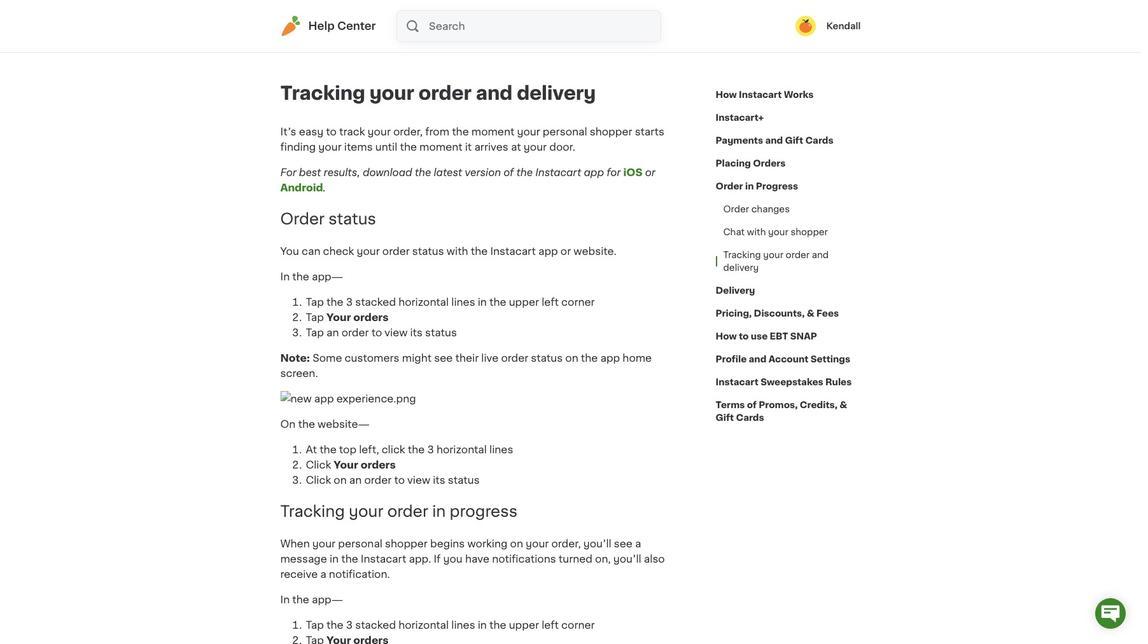 Task type: locate. For each thing, give the bounding box(es) containing it.
ios link
[[623, 167, 643, 178]]

message
[[280, 554, 327, 564]]

when your personal shopper begins working on your order, you'll see a message in the instacart app. if you have notifications turned on, you'll also receive a notification.
[[280, 539, 665, 580]]

in the app— down can
[[280, 272, 343, 282]]

status
[[329, 212, 376, 227], [412, 246, 444, 256], [425, 328, 457, 338], [531, 353, 563, 363], [448, 475, 480, 486]]

order up from
[[419, 84, 472, 102]]

your down top
[[334, 460, 358, 470]]

2 upper from the top
[[509, 620, 539, 631]]

help center link
[[280, 16, 376, 36]]

the
[[452, 127, 469, 137], [400, 142, 417, 152], [415, 167, 431, 178], [516, 167, 533, 178], [471, 246, 488, 256], [292, 272, 309, 282], [327, 297, 343, 307], [489, 297, 506, 307], [581, 353, 598, 363], [298, 419, 315, 430], [320, 445, 337, 455], [408, 445, 425, 455], [341, 554, 358, 564], [292, 595, 309, 605], [327, 620, 343, 631], [489, 620, 506, 631]]

2 tap from the top
[[306, 312, 324, 323]]

0 vertical spatial or
[[645, 167, 655, 178]]

an inside at the top left, click the 3 horizontal lines click your orders click on an order to view its status
[[349, 475, 362, 486]]

0 vertical spatial shopper
[[590, 127, 632, 137]]

profile and account settings link
[[716, 348, 850, 371]]

view inside at the top left, click the 3 horizontal lines click your orders click on an order to view its status
[[407, 475, 430, 486]]

1 vertical spatial how
[[716, 332, 737, 341]]

1 upper from the top
[[509, 297, 539, 307]]

3 right click at the bottom left of page
[[427, 445, 434, 455]]

user avatar image
[[796, 16, 816, 36]]

1 vertical spatial orders
[[361, 460, 396, 470]]

or right ios link
[[645, 167, 655, 178]]

its inside tap the 3 stacked horizontal lines in the upper left corner tap your orders tap an order to view its status
[[410, 328, 423, 338]]

2 horizontal spatial on
[[565, 353, 578, 363]]

order inside some customers might see their live order status on the app home screen.
[[501, 353, 528, 363]]

2 how from the top
[[716, 332, 737, 341]]

gift
[[785, 136, 803, 145], [716, 414, 734, 423]]

personal up door. at top
[[543, 127, 587, 137]]

instacart inside when your personal shopper begins working on your order, you'll see a message in the instacart app. if you have notifications turned on, you'll also receive a notification.
[[361, 554, 406, 564]]

stacked
[[355, 620, 396, 631]]

in down the you
[[280, 272, 290, 282]]

an down top
[[349, 475, 362, 486]]

0 horizontal spatial an
[[327, 328, 339, 338]]

1 horizontal spatial &
[[840, 401, 847, 410]]

an for on
[[349, 475, 362, 486]]

.
[[323, 183, 326, 193]]

1 vertical spatial app—
[[312, 595, 343, 605]]

orders inside tap the 3 stacked horizontal lines in the upper left corner tap your orders tap an order to view its status
[[353, 312, 389, 323]]

1 vertical spatial horizontal
[[437, 445, 487, 455]]

with inside chat with your shopper link
[[747, 228, 766, 237]]

click
[[306, 460, 331, 470], [306, 475, 331, 486]]

its up might
[[410, 328, 423, 338]]

your inside tap the 3 stacked horizontal lines in the upper left corner tap your orders tap an order to view its status
[[327, 312, 351, 323]]

you
[[443, 554, 463, 564]]

2 vertical spatial horizontal
[[399, 620, 449, 631]]

starts
[[635, 127, 664, 137]]

on,
[[595, 554, 611, 564]]

1 vertical spatial view
[[407, 475, 430, 486]]

gift down terms
[[716, 414, 734, 423]]

best
[[299, 167, 321, 178]]

order down at the top left, click the 3 horizontal lines click your orders click on an order to view its status
[[387, 505, 428, 519]]

1 vertical spatial corner
[[561, 620, 595, 631]]

results,
[[324, 167, 360, 178]]

0 horizontal spatial with
[[447, 246, 468, 256]]

begins
[[430, 539, 465, 549]]

delivery up door. at top
[[517, 84, 596, 102]]

2 app— from the top
[[312, 595, 343, 605]]

1 click from the top
[[306, 460, 331, 470]]

order, up 'turned'
[[551, 539, 581, 549]]

cards down works
[[805, 136, 834, 145]]

0 vertical spatial left
[[542, 297, 559, 307]]

1 vertical spatial cards
[[736, 414, 764, 423]]

finding
[[280, 142, 316, 152]]

1 horizontal spatial or
[[645, 167, 655, 178]]

app— down check
[[312, 272, 343, 282]]

3 stacked
[[346, 297, 396, 307]]

door.
[[549, 142, 575, 152]]

tracking
[[280, 84, 365, 102], [723, 251, 761, 260], [280, 505, 345, 519]]

1 vertical spatial with
[[447, 246, 468, 256]]

left
[[542, 297, 559, 307], [542, 620, 559, 631]]

or
[[645, 167, 655, 178], [561, 246, 571, 256]]

1 horizontal spatial personal
[[543, 127, 587, 137]]

1 vertical spatial left
[[542, 620, 559, 631]]

payments
[[716, 136, 763, 145]]

gift up orders in the right of the page
[[785, 136, 803, 145]]

1 vertical spatial tracking your order and delivery
[[723, 251, 829, 272]]

a
[[635, 539, 641, 549], [320, 569, 326, 580]]

tracking up when
[[280, 505, 345, 519]]

its for tap an order to view its status
[[410, 328, 423, 338]]

moment up arrives at the left top of page
[[472, 127, 515, 137]]

3 left stacked
[[346, 620, 353, 631]]

payments and gift cards link
[[716, 129, 834, 152]]

you'll up on,
[[583, 539, 611, 549]]

of inside terms of promos, credits, & gift cards
[[747, 401, 757, 410]]

home
[[623, 353, 652, 363]]

0 vertical spatial a
[[635, 539, 641, 549]]

view up might
[[385, 328, 408, 338]]

of right version
[[504, 167, 514, 178]]

pricing,
[[716, 309, 752, 318]]

in the app—
[[280, 272, 343, 282], [280, 595, 343, 605]]

1 horizontal spatial on
[[510, 539, 523, 549]]

pricing, discounts, & fees
[[716, 309, 839, 318]]

you'll
[[583, 539, 611, 549], [613, 554, 641, 564]]

turned
[[559, 554, 593, 564]]

orders down the 3 stacked
[[353, 312, 389, 323]]

1 vertical spatial you'll
[[613, 554, 641, 564]]

order up chat
[[723, 205, 749, 214]]

0 vertical spatial its
[[410, 328, 423, 338]]

1 vertical spatial upper
[[509, 620, 539, 631]]

with
[[747, 228, 766, 237], [447, 246, 468, 256]]

0 horizontal spatial shopper
[[385, 539, 428, 549]]

1 horizontal spatial gift
[[785, 136, 803, 145]]

1 horizontal spatial of
[[747, 401, 757, 410]]

terms
[[716, 401, 745, 410]]

& left fees
[[807, 309, 815, 318]]

1 horizontal spatial its
[[433, 475, 445, 486]]

2 in from the top
[[280, 595, 290, 605]]

personal inside when your personal shopper begins working on your order, you'll see a message in the instacart app. if you have notifications turned on, you'll also receive a notification.
[[338, 539, 383, 549]]

1 vertical spatial order,
[[551, 539, 581, 549]]

you'll right on,
[[613, 554, 641, 564]]

0 vertical spatial in
[[280, 272, 290, 282]]

0 vertical spatial view
[[385, 328, 408, 338]]

0 vertical spatial click
[[306, 460, 331, 470]]

how to use ebt snap link
[[716, 325, 817, 348]]

and
[[476, 84, 513, 102], [765, 136, 783, 145], [812, 251, 829, 260], [749, 355, 767, 364]]

0 vertical spatial cards
[[805, 136, 834, 145]]

1 vertical spatial gift
[[716, 414, 734, 423]]

at
[[306, 445, 317, 455]]

shopper
[[590, 127, 632, 137], [791, 228, 828, 237], [385, 539, 428, 549]]

new app experience.png image
[[280, 391, 416, 407]]

delivery
[[716, 286, 755, 295]]

0 horizontal spatial order,
[[393, 127, 423, 137]]

profile and account settings
[[716, 355, 850, 364]]

tracking up the easy
[[280, 84, 365, 102]]

view for orders
[[407, 475, 430, 486]]

orders
[[353, 312, 389, 323], [361, 460, 396, 470]]

0 horizontal spatial cards
[[736, 414, 764, 423]]

latest
[[434, 167, 462, 178]]

and down chat with your shopper link
[[812, 251, 829, 260]]

0 horizontal spatial of
[[504, 167, 514, 178]]

some
[[313, 353, 342, 363]]

app—
[[312, 272, 343, 282], [312, 595, 343, 605]]

2 vertical spatial on
[[510, 539, 523, 549]]

corner inside tap the 3 stacked horizontal lines in the upper left corner tap your orders tap an order to view its status
[[561, 297, 595, 307]]

1 horizontal spatial cards
[[805, 136, 834, 145]]

tap the 3 stacked horizontal lines in the upper left corner
[[306, 620, 597, 631]]

0 vertical spatial on
[[565, 353, 578, 363]]

at the top left, click the 3 horizontal lines click your orders click on an order to view its status
[[306, 445, 513, 486]]

personal inside 'it's easy to track your order, from the moment your personal shopper starts finding your items until the moment it arrives at your door.'
[[543, 127, 587, 137]]

order, inside 'it's easy to track your order, from the moment your personal shopper starts finding your items until the moment it arrives at your door.'
[[393, 127, 423, 137]]

placing orders
[[716, 159, 786, 168]]

1 corner from the top
[[561, 297, 595, 307]]

tracking down chat
[[723, 251, 761, 260]]

left,
[[359, 445, 379, 455]]

help
[[308, 21, 335, 31]]

works
[[784, 90, 814, 99]]

0 horizontal spatial its
[[410, 328, 423, 338]]

1 horizontal spatial with
[[747, 228, 766, 237]]

0 horizontal spatial on
[[334, 475, 347, 486]]

app— down receive
[[312, 595, 343, 605]]

android link
[[280, 183, 323, 193]]

website—
[[318, 419, 370, 430]]

screen.
[[280, 368, 318, 379]]

1 horizontal spatial shopper
[[590, 127, 632, 137]]

0 vertical spatial an
[[327, 328, 339, 338]]

1 vertical spatial a
[[320, 569, 326, 580]]

the inside some customers might see their live order status on the app home screen.
[[581, 353, 598, 363]]

0 horizontal spatial or
[[561, 246, 571, 256]]

app left for
[[584, 167, 604, 178]]

its up tracking your order in progress
[[433, 475, 445, 486]]

view up tracking your order in progress
[[407, 475, 430, 486]]

order for order status
[[280, 212, 325, 227]]

upper
[[509, 297, 539, 307], [509, 620, 539, 631]]

an inside tap the 3 stacked horizontal lines in the upper left corner tap your orders tap an order to view its status
[[327, 328, 339, 338]]

or left website.
[[561, 246, 571, 256]]

tap the 3 stacked horizontal lines in the upper left corner tap your orders tap an order to view its status
[[306, 297, 597, 338]]

1 in from the top
[[280, 272, 290, 282]]

1 vertical spatial an
[[349, 475, 362, 486]]

1 app— from the top
[[312, 272, 343, 282]]

order changes
[[723, 205, 790, 214]]

0 vertical spatial upper
[[509, 297, 539, 307]]

your down the 3 stacked
[[327, 312, 351, 323]]

0 vertical spatial of
[[504, 167, 514, 178]]

order right live
[[501, 353, 528, 363]]

tracking your order and delivery
[[280, 84, 596, 102], [723, 251, 829, 272]]

working
[[467, 539, 508, 549]]

1 vertical spatial on
[[334, 475, 347, 486]]

0 vertical spatial see
[[434, 353, 453, 363]]

of right terms
[[747, 401, 757, 410]]

notification.
[[329, 569, 390, 580]]

1 vertical spatial &
[[840, 401, 847, 410]]

1 vertical spatial delivery
[[723, 264, 759, 272]]

personal up the notification.
[[338, 539, 383, 549]]

1 horizontal spatial moment
[[472, 127, 515, 137]]

fees
[[817, 309, 839, 318]]

app inside for best results, download the latest version of the instacart app for ios or android .
[[584, 167, 604, 178]]

0 horizontal spatial personal
[[338, 539, 383, 549]]

0 horizontal spatial moment
[[419, 142, 463, 152]]

on
[[565, 353, 578, 363], [334, 475, 347, 486], [510, 539, 523, 549]]

left inside tap the 3 stacked horizontal lines in the upper left corner tap your orders tap an order to view its status
[[542, 297, 559, 307]]

1 vertical spatial of
[[747, 401, 757, 410]]

1 how from the top
[[716, 90, 737, 99]]

and up orders in the right of the page
[[765, 136, 783, 145]]

order inside at the top left, click the 3 horizontal lines click your orders click on an order to view its status
[[364, 475, 392, 486]]

of inside for best results, download the latest version of the instacart app for ios or android .
[[504, 167, 514, 178]]

0 vertical spatial tracking your order and delivery
[[280, 84, 596, 102]]

shopper up app.
[[385, 539, 428, 549]]

personal
[[543, 127, 587, 137], [338, 539, 383, 549]]

1 horizontal spatial order,
[[551, 539, 581, 549]]

and down use
[[749, 355, 767, 364]]

0 vertical spatial orders
[[353, 312, 389, 323]]

an up some on the left of the page
[[327, 328, 339, 338]]

0 vertical spatial in the app—
[[280, 272, 343, 282]]

shopper inside when your personal shopper begins working on your order, you'll see a message in the instacart app. if you have notifications turned on, you'll also receive a notification.
[[385, 539, 428, 549]]

how up profile
[[716, 332, 737, 341]]

view inside tap the 3 stacked horizontal lines in the upper left corner tap your orders tap an order to view its status
[[385, 328, 408, 338]]

order up the 3 stacked
[[382, 246, 410, 256]]

to right the easy
[[326, 127, 337, 137]]

order down placing
[[716, 182, 743, 191]]

app left the home
[[601, 353, 620, 363]]

its inside at the top left, click the 3 horizontal lines click your orders click on an order to view its status
[[433, 475, 445, 486]]

an
[[327, 328, 339, 338], [349, 475, 362, 486]]

1 vertical spatial app
[[538, 246, 558, 256]]

order down "left," at the bottom left
[[364, 475, 392, 486]]

orders inside at the top left, click the 3 horizontal lines click your orders click on an order to view its status
[[361, 460, 396, 470]]

gift inside 'link'
[[785, 136, 803, 145]]

& down rules
[[840, 401, 847, 410]]

view
[[385, 328, 408, 338], [407, 475, 430, 486]]

1 vertical spatial in
[[280, 595, 290, 605]]

to up the 'customers'
[[371, 328, 382, 338]]

order, up 'until'
[[393, 127, 423, 137]]

cards down terms
[[736, 414, 764, 423]]

0 vertical spatial &
[[807, 309, 815, 318]]

0 vertical spatial lines
[[451, 297, 475, 307]]

in down receive
[[280, 595, 290, 605]]

your
[[327, 312, 351, 323], [334, 460, 358, 470]]

1 vertical spatial personal
[[338, 539, 383, 549]]

orders down "left," at the bottom left
[[361, 460, 396, 470]]

1 horizontal spatial 3
[[427, 445, 434, 455]]

1 left from the top
[[542, 297, 559, 307]]

orders
[[753, 159, 786, 168]]

shopper left the starts at the top right
[[590, 127, 632, 137]]

moment down from
[[419, 142, 463, 152]]

1 horizontal spatial an
[[349, 475, 362, 486]]

1 vertical spatial in the app—
[[280, 595, 343, 605]]

lines inside tap the 3 stacked horizontal lines in the upper left corner tap your orders tap an order to view its status
[[451, 297, 475, 307]]

0 vertical spatial with
[[747, 228, 766, 237]]

delivery link
[[716, 279, 755, 302]]

delivery up delivery link
[[723, 264, 759, 272]]

0 horizontal spatial a
[[320, 569, 326, 580]]

instacart inside for best results, download the latest version of the instacart app for ios or android .
[[535, 167, 581, 178]]

how up instacart+
[[716, 90, 737, 99]]

instacart sweepstakes rules link
[[716, 371, 852, 394]]

how for how to use ebt snap
[[716, 332, 737, 341]]

2 vertical spatial shopper
[[385, 539, 428, 549]]

to left use
[[739, 332, 749, 341]]

1 vertical spatial see
[[614, 539, 633, 549]]

gift inside terms of promos, credits, & gift cards
[[716, 414, 734, 423]]

1 horizontal spatial tracking your order and delivery
[[723, 251, 829, 272]]

1 vertical spatial or
[[561, 246, 571, 256]]

order down android
[[280, 212, 325, 227]]

snap
[[790, 332, 817, 341]]

0 vertical spatial delivery
[[517, 84, 596, 102]]

status inside tap the 3 stacked horizontal lines in the upper left corner tap your orders tap an order to view its status
[[425, 328, 457, 338]]

on inside when your personal shopper begins working on your order, you'll see a message in the instacart app. if you have notifications turned on, you'll also receive a notification.
[[510, 539, 523, 549]]

delivery
[[517, 84, 596, 102], [723, 264, 759, 272]]

0 horizontal spatial delivery
[[517, 84, 596, 102]]

0 vertical spatial app—
[[312, 272, 343, 282]]

1 vertical spatial shopper
[[791, 228, 828, 237]]

in
[[745, 182, 754, 191], [478, 297, 487, 307], [432, 505, 446, 519], [330, 554, 339, 564], [478, 620, 487, 631]]

how inside "link"
[[716, 90, 737, 99]]

to down click at the bottom left of page
[[394, 475, 405, 486]]

0 vertical spatial gift
[[785, 136, 803, 145]]

1 vertical spatial lines
[[489, 445, 513, 455]]

version
[[465, 167, 501, 178]]

app inside some customers might see their live order status on the app home screen.
[[601, 353, 620, 363]]

tracking your order and delivery up from
[[280, 84, 596, 102]]

0 vertical spatial how
[[716, 90, 737, 99]]

lines inside at the top left, click the 3 horizontal lines click your orders click on an order to view its status
[[489, 445, 513, 455]]

0 vertical spatial order,
[[393, 127, 423, 137]]

3 tap from the top
[[306, 328, 324, 338]]

0 vertical spatial personal
[[543, 127, 587, 137]]

1 horizontal spatial see
[[614, 539, 633, 549]]

tracking your order and delivery down chat with your shopper
[[723, 251, 829, 272]]

easy
[[299, 127, 323, 137]]

order for order changes
[[723, 205, 749, 214]]

in the app— down receive
[[280, 595, 343, 605]]

tracking your order and delivery inside tracking your order and delivery link
[[723, 251, 829, 272]]

1 vertical spatial tracking
[[723, 251, 761, 260]]

order up the 'customers'
[[342, 328, 369, 338]]

1 vertical spatial its
[[433, 475, 445, 486]]

2 vertical spatial app
[[601, 353, 620, 363]]

shopper up tracking your order and delivery link
[[791, 228, 828, 237]]

1 vertical spatial click
[[306, 475, 331, 486]]

app left website.
[[538, 246, 558, 256]]



Task type: vqa. For each thing, say whether or not it's contained in the screenshot.
Sweepstakes
yes



Task type: describe. For each thing, give the bounding box(es) containing it.
you can check your order status with the instacart app or website.
[[280, 246, 619, 256]]

for
[[607, 167, 621, 178]]

1 horizontal spatial a
[[635, 539, 641, 549]]

items
[[344, 142, 373, 152]]

shopper inside 'it's easy to track your order, from the moment your personal shopper starts finding your items until the moment it arrives at your door.'
[[590, 127, 632, 137]]

profile
[[716, 355, 747, 364]]

kendall link
[[796, 16, 861, 36]]

in inside tap the 3 stacked horizontal lines in the upper left corner tap your orders tap an order to view its status
[[478, 297, 487, 307]]

see inside when your personal shopper begins working on your order, you'll see a message in the instacart app. if you have notifications turned on, you'll also receive a notification.
[[614, 539, 633, 549]]

terms of promos, credits, & gift cards
[[716, 401, 847, 423]]

1 horizontal spatial you'll
[[613, 554, 641, 564]]

placing
[[716, 159, 751, 168]]

2 vertical spatial tracking
[[280, 505, 345, 519]]

discounts,
[[754, 309, 805, 318]]

rules
[[826, 378, 852, 387]]

placing orders link
[[716, 152, 786, 175]]

customers
[[345, 353, 399, 363]]

and up 'it's easy to track your order, from the moment your personal shopper starts finding your items until the moment it arrives at your door.'
[[476, 84, 513, 102]]

progress
[[756, 182, 798, 191]]

2 in the app— from the top
[[280, 595, 343, 605]]

use
[[751, 332, 768, 341]]

promos,
[[759, 401, 798, 410]]

center
[[337, 21, 376, 31]]

order down chat with your shopper
[[786, 251, 810, 260]]

order for order in progress
[[716, 182, 743, 191]]

& inside terms of promos, credits, & gift cards
[[840, 401, 847, 410]]

terms of promos, credits, & gift cards link
[[716, 394, 861, 430]]

the inside when your personal shopper begins working on your order, you'll see a message in the instacart app. if you have notifications turned on, you'll also receive a notification.
[[341, 554, 358, 564]]

help center
[[308, 21, 376, 31]]

its for click on an order to view its status
[[433, 475, 445, 486]]

track
[[339, 127, 365, 137]]

and inside 'link'
[[765, 136, 783, 145]]

android
[[280, 183, 323, 193]]

progress
[[450, 505, 518, 519]]

to inside tap the 3 stacked horizontal lines in the upper left corner tap your orders tap an order to view its status
[[371, 328, 382, 338]]

0 horizontal spatial 3
[[346, 620, 353, 631]]

app for the
[[601, 353, 620, 363]]

website.
[[574, 246, 617, 256]]

order, inside when your personal shopper begins working on your order, you'll see a message in the instacart app. if you have notifications turned on, you'll also receive a notification.
[[551, 539, 581, 549]]

how instacart works
[[716, 90, 814, 99]]

payments and gift cards
[[716, 136, 834, 145]]

instacart sweepstakes rules
[[716, 378, 852, 387]]

status inside at the top left, click the 3 horizontal lines click your orders click on an order to view its status
[[448, 475, 480, 486]]

changes
[[751, 205, 790, 214]]

instacart image
[[280, 16, 301, 36]]

on inside some customers might see their live order status on the app home screen.
[[565, 353, 578, 363]]

download
[[363, 167, 412, 178]]

4 tap from the top
[[306, 620, 324, 631]]

1 vertical spatial moment
[[419, 142, 463, 152]]

might
[[402, 353, 432, 363]]

shopper for when your personal shopper begins working on your order, you'll see a message in the instacart app. if you have notifications turned on, you'll also receive a notification.
[[385, 539, 428, 549]]

if
[[434, 554, 441, 564]]

2 left from the top
[[542, 620, 559, 631]]

your inside at the top left, click the 3 horizontal lines click your orders click on an order to view its status
[[334, 460, 358, 470]]

live
[[481, 353, 499, 363]]

on the website—
[[280, 419, 370, 430]]

arrives
[[474, 142, 508, 152]]

order changes link
[[716, 198, 798, 221]]

0 horizontal spatial &
[[807, 309, 815, 318]]

3 inside at the top left, click the 3 horizontal lines click your orders click on an order to view its status
[[427, 445, 434, 455]]

credits,
[[800, 401, 838, 410]]

on inside at the top left, click the 3 horizontal lines click your orders click on an order to view its status
[[334, 475, 347, 486]]

order in progress
[[716, 182, 798, 191]]

click
[[382, 445, 405, 455]]

cards inside 'link'
[[805, 136, 834, 145]]

some customers might see their live order status on the app home screen.
[[280, 353, 652, 379]]

chat with your shopper
[[723, 228, 828, 237]]

instacart+ link
[[716, 106, 764, 129]]

0 vertical spatial moment
[[472, 127, 515, 137]]

2 vertical spatial lines
[[451, 620, 475, 631]]

an for tap
[[327, 328, 339, 338]]

also
[[644, 554, 665, 564]]

kendall
[[826, 22, 861, 31]]

settings
[[811, 355, 850, 364]]

horizontal inside at the top left, click the 3 horizontal lines click your orders click on an order to view its status
[[437, 445, 487, 455]]

note:
[[280, 353, 310, 363]]

and inside 'tracking your order and delivery'
[[812, 251, 829, 260]]

receive
[[280, 569, 318, 580]]

instacart+
[[716, 113, 764, 122]]

app.
[[409, 554, 431, 564]]

in inside when your personal shopper begins working on your order, you'll see a message in the instacart app. if you have notifications turned on, you'll also receive a notification.
[[330, 554, 339, 564]]

when
[[280, 539, 310, 549]]

order inside tap the 3 stacked horizontal lines in the upper left corner tap your orders tap an order to view its status
[[342, 328, 369, 338]]

from
[[425, 127, 449, 137]]

order in progress link
[[716, 175, 798, 198]]

view for your
[[385, 328, 408, 338]]

cards inside terms of promos, credits, & gift cards
[[736, 414, 764, 423]]

0 horizontal spatial tracking your order and delivery
[[280, 84, 596, 102]]

upper inside tap the 3 stacked horizontal lines in the upper left corner tap your orders tap an order to view its status
[[509, 297, 539, 307]]

instacart inside "link"
[[739, 90, 782, 99]]

pricing, discounts, & fees link
[[716, 302, 839, 325]]

see inside some customers might see their live order status on the app home screen.
[[434, 353, 453, 363]]

Search search field
[[428, 11, 660, 41]]

0 horizontal spatial you'll
[[583, 539, 611, 549]]

order status
[[280, 212, 376, 227]]

tracking inside tracking your order and delivery link
[[723, 251, 761, 260]]

until
[[375, 142, 397, 152]]

check
[[323, 246, 354, 256]]

for best results, download the latest version of the instacart app for ios or android .
[[280, 167, 655, 193]]

0 vertical spatial tracking
[[280, 84, 365, 102]]

ebt
[[770, 332, 788, 341]]

2 corner from the top
[[561, 620, 595, 631]]

1 tap from the top
[[306, 297, 324, 307]]

status inside some customers might see their live order status on the app home screen.
[[531, 353, 563, 363]]

chat with your shopper link
[[716, 221, 836, 244]]

ios
[[623, 167, 643, 178]]

it's
[[280, 127, 296, 137]]

on
[[280, 419, 296, 430]]

to inside at the top left, click the 3 horizontal lines click your orders click on an order to view its status
[[394, 475, 405, 486]]

1 horizontal spatial delivery
[[723, 264, 759, 272]]

to inside 'it's easy to track your order, from the moment your personal shopper starts finding your items until the moment it arrives at your door.'
[[326, 127, 337, 137]]

how for how instacart works
[[716, 90, 737, 99]]

shopper for chat with your shopper
[[791, 228, 828, 237]]

for
[[280, 167, 296, 178]]

horizontal inside tap the 3 stacked horizontal lines in the upper left corner tap your orders tap an order to view its status
[[399, 297, 449, 307]]

2 click from the top
[[306, 475, 331, 486]]

notifications
[[492, 554, 556, 564]]

you
[[280, 246, 299, 256]]

1 in the app— from the top
[[280, 272, 343, 282]]

or inside for best results, download the latest version of the instacart app for ios or android .
[[645, 167, 655, 178]]

app for instacart
[[584, 167, 604, 178]]

tracking your order and delivery link
[[716, 244, 861, 279]]

have
[[465, 554, 490, 564]]

sweepstakes
[[761, 378, 823, 387]]

top
[[339, 445, 357, 455]]

tracking your order in progress
[[280, 505, 518, 519]]



